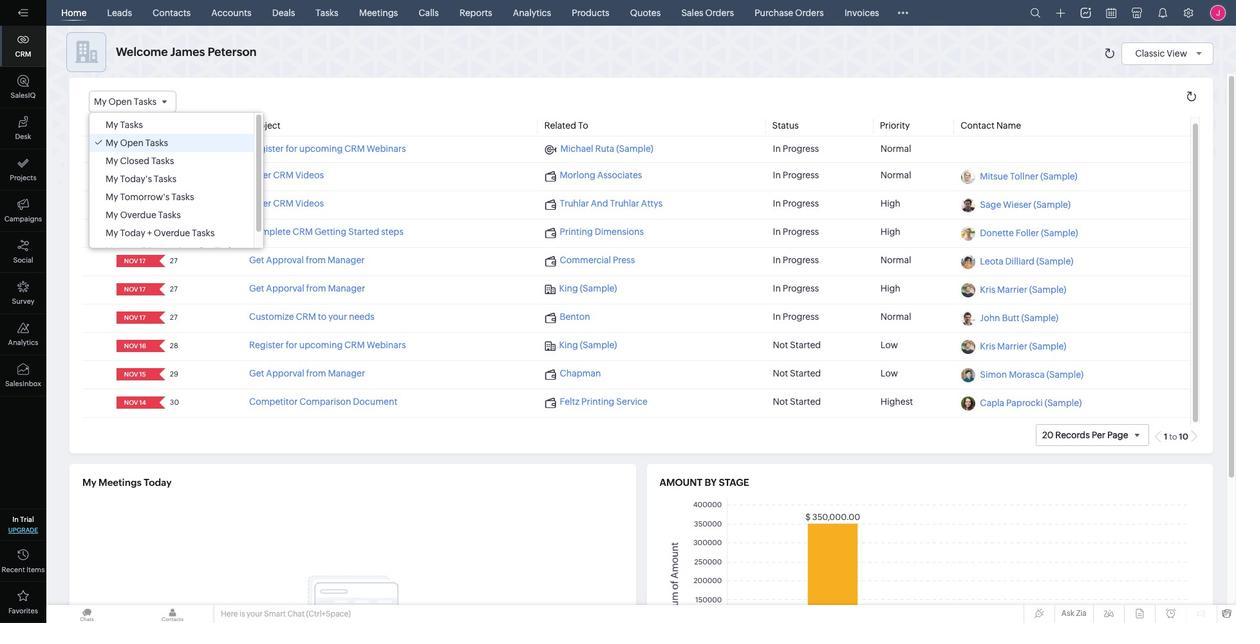 Task type: describe. For each thing, give the bounding box(es) containing it.
home
[[61, 8, 87, 18]]

zia
[[1076, 609, 1087, 618]]

sales motivator image
[[1081, 8, 1091, 18]]

0 horizontal spatial analytics link
[[0, 314, 46, 356]]

survey link
[[0, 273, 46, 314]]

chat
[[287, 610, 305, 619]]

quick actions image
[[1057, 8, 1066, 18]]

search image
[[1031, 8, 1041, 18]]

in trial upgrade
[[8, 516, 38, 534]]

0 horizontal spatial analytics
[[8, 339, 38, 347]]

calls link
[[414, 0, 444, 26]]

invoices link
[[840, 0, 885, 26]]

meetings
[[359, 8, 398, 18]]

social
[[13, 256, 33, 264]]

accounts link
[[206, 0, 257, 26]]

invoices
[[845, 8, 880, 18]]

salesinbox link
[[0, 356, 46, 397]]

sales orders link
[[677, 0, 739, 26]]

contacts image
[[132, 605, 213, 623]]

products
[[572, 8, 610, 18]]

salesiq link
[[0, 67, 46, 108]]

projects
[[10, 174, 36, 182]]

campaigns link
[[0, 191, 46, 232]]

your
[[247, 610, 263, 619]]

trial
[[20, 516, 34, 524]]

1 horizontal spatial analytics
[[513, 8, 551, 18]]

accounts
[[211, 8, 252, 18]]

quotes
[[630, 8, 661, 18]]

salesinbox
[[5, 380, 41, 388]]

crm link
[[0, 26, 46, 67]]

tasks
[[316, 8, 339, 18]]

1 horizontal spatial analytics link
[[508, 0, 557, 26]]

orders for purchase orders
[[795, 8, 824, 18]]

notifications image
[[1158, 8, 1168, 18]]

crm
[[15, 50, 31, 58]]

contacts
[[153, 8, 191, 18]]

orders for sales orders
[[706, 8, 734, 18]]

desk link
[[0, 108, 46, 149]]

campaigns
[[4, 215, 42, 223]]

purchase orders
[[755, 8, 824, 18]]

reports
[[460, 8, 492, 18]]

products link
[[567, 0, 615, 26]]

calendar image
[[1107, 8, 1117, 18]]



Task type: locate. For each thing, give the bounding box(es) containing it.
chats image
[[46, 605, 128, 623]]

analytics link right "reports" 'link'
[[508, 0, 557, 26]]

orders right purchase
[[795, 8, 824, 18]]

1 orders from the left
[[706, 8, 734, 18]]

here is your smart chat (ctrl+space)
[[221, 610, 351, 619]]

analytics right "reports" 'link'
[[513, 8, 551, 18]]

analytics link down survey
[[0, 314, 46, 356]]

ask
[[1062, 609, 1075, 618]]

orders right sales
[[706, 8, 734, 18]]

0 vertical spatial analytics link
[[508, 0, 557, 26]]

quotes link
[[625, 0, 666, 26]]

1 horizontal spatial orders
[[795, 8, 824, 18]]

deals
[[272, 8, 295, 18]]

here
[[221, 610, 238, 619]]

favorites
[[8, 607, 38, 615]]

analytics up salesinbox link
[[8, 339, 38, 347]]

deals link
[[267, 0, 300, 26]]

analytics link
[[508, 0, 557, 26], [0, 314, 46, 356]]

recent
[[2, 566, 25, 574]]

recent items
[[2, 566, 45, 574]]

(ctrl+space)
[[306, 610, 351, 619]]

purchase orders link
[[750, 0, 829, 26]]

reports link
[[455, 0, 498, 26]]

survey
[[12, 298, 34, 305]]

salesiq
[[11, 91, 36, 99]]

analytics
[[513, 8, 551, 18], [8, 339, 38, 347]]

is
[[240, 610, 245, 619]]

projects link
[[0, 149, 46, 191]]

2 orders from the left
[[795, 8, 824, 18]]

desk
[[15, 133, 31, 140]]

0 horizontal spatial orders
[[706, 8, 734, 18]]

upgrade
[[8, 527, 38, 534]]

sales
[[682, 8, 704, 18]]

home link
[[56, 0, 92, 26]]

purchase
[[755, 8, 794, 18]]

contacts link
[[147, 0, 196, 26]]

calls
[[419, 8, 439, 18]]

1 vertical spatial analytics
[[8, 339, 38, 347]]

leads
[[107, 8, 132, 18]]

leads link
[[102, 0, 137, 26]]

marketplace image
[[1132, 8, 1143, 18]]

0 vertical spatial analytics
[[513, 8, 551, 18]]

smart
[[264, 610, 286, 619]]

configure settings image
[[1184, 8, 1194, 18]]

in
[[12, 516, 19, 524]]

social link
[[0, 232, 46, 273]]

orders
[[706, 8, 734, 18], [795, 8, 824, 18]]

meetings link
[[354, 0, 403, 26]]

1 vertical spatial analytics link
[[0, 314, 46, 356]]

items
[[26, 566, 45, 574]]

sales orders
[[682, 8, 734, 18]]

ask zia
[[1062, 609, 1087, 618]]

tasks link
[[311, 0, 344, 26]]



Task type: vqa. For each thing, say whether or not it's contained in the screenshot.
Admin
no



